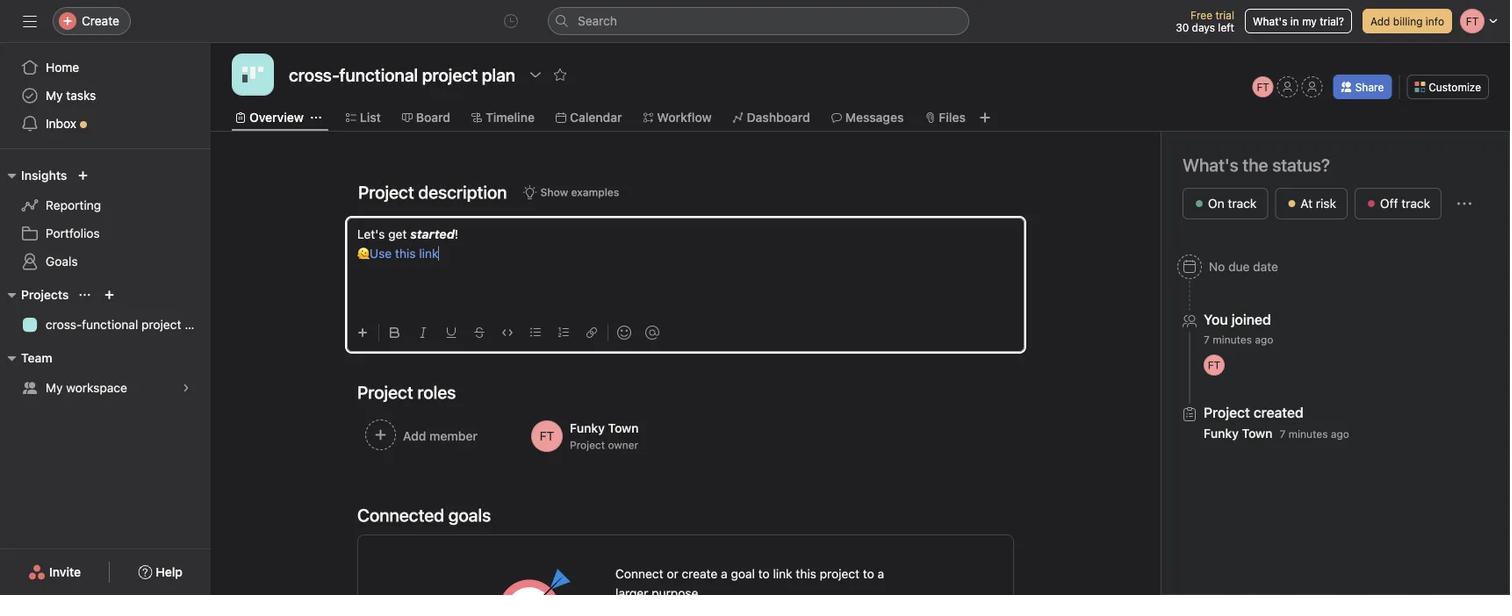 Task type: locate. For each thing, give the bounding box(es) containing it.
project
[[141, 317, 181, 332], [820, 567, 860, 581]]

toolbar
[[350, 313, 1025, 345]]

30
[[1176, 21, 1189, 33]]

ft
[[1257, 81, 1270, 93], [1208, 359, 1221, 371]]

free trial 30 days left
[[1176, 9, 1235, 33]]

1 horizontal spatial to
[[863, 567, 874, 581]]

a
[[721, 567, 728, 581], [878, 567, 884, 581]]

funky
[[1204, 426, 1239, 441]]

reporting
[[46, 198, 101, 213]]

7
[[1204, 334, 1210, 346], [1280, 428, 1286, 440]]

show options, current sort, top image
[[79, 290, 90, 300]]

customize button
[[1407, 75, 1489, 99]]

1 to from the left
[[758, 567, 770, 581]]

1 vertical spatial this
[[796, 567, 817, 581]]

my
[[46, 88, 63, 103], [46, 381, 63, 395]]

1 horizontal spatial this
[[796, 567, 817, 581]]

this down get at left top
[[395, 246, 416, 261]]

create
[[82, 14, 119, 28]]

portfolios
[[46, 226, 100, 241]]

1 vertical spatial ft
[[1208, 359, 1221, 371]]

messages
[[845, 110, 904, 125]]

0 horizontal spatial minutes
[[1213, 334, 1252, 346]]

7 down you
[[1204, 334, 1210, 346]]

show examples
[[541, 186, 619, 198]]

new project or portfolio image
[[104, 290, 115, 300]]

document containing let's get
[[347, 225, 1025, 313]]

share
[[1356, 81, 1384, 93]]

connect
[[616, 567, 664, 581]]

left
[[1218, 21, 1235, 33]]

this right goal
[[796, 567, 817, 581]]

to
[[758, 567, 770, 581], [863, 567, 874, 581]]

plan
[[185, 317, 209, 332]]

this
[[395, 246, 416, 261], [796, 567, 817, 581]]

more actions image
[[1458, 197, 1472, 211]]

add member
[[403, 429, 478, 443]]

this inside connect or create a goal to link this project to a larger purpose.
[[796, 567, 817, 581]]

show options image
[[529, 68, 543, 82]]

my down team on the left
[[46, 381, 63, 395]]

0 horizontal spatial link
[[419, 246, 439, 261]]

1 horizontal spatial 7
[[1280, 428, 1286, 440]]

teams element
[[0, 342, 211, 406]]

tab actions image
[[311, 112, 321, 123]]

ago
[[1255, 334, 1274, 346], [1331, 428, 1350, 440]]

0 vertical spatial minutes
[[1213, 334, 1252, 346]]

risk
[[1316, 196, 1337, 211]]

1 horizontal spatial ago
[[1331, 428, 1350, 440]]

0 horizontal spatial a
[[721, 567, 728, 581]]

dashboard
[[747, 110, 810, 125]]

cross-functional project plan
[[46, 317, 209, 332]]

0 vertical spatial link
[[419, 246, 439, 261]]

link inside the let's get started ! 🫠 use this link
[[419, 246, 439, 261]]

add billing info button
[[1363, 9, 1452, 33]]

1 horizontal spatial link
[[773, 567, 793, 581]]

2 a from the left
[[878, 567, 884, 581]]

my inside the my workspace 'link'
[[46, 381, 63, 395]]

1 vertical spatial project
[[820, 567, 860, 581]]

free
[[1191, 9, 1213, 21]]

minutes inside you joined 7 minutes ago
[[1213, 334, 1252, 346]]

my workspace
[[46, 381, 127, 395]]

what's inside button
[[1253, 15, 1288, 27]]

0 horizontal spatial 7
[[1204, 334, 1210, 346]]

bold image
[[390, 328, 400, 338]]

add to starred image
[[553, 68, 567, 82]]

0 horizontal spatial ago
[[1255, 334, 1274, 346]]

no due date
[[1209, 259, 1279, 274]]

customize
[[1429, 81, 1481, 93]]

add billing info
[[1371, 15, 1445, 27]]

1 horizontal spatial track
[[1402, 196, 1431, 211]]

my left tasks
[[46, 88, 63, 103]]

0 vertical spatial this
[[395, 246, 416, 261]]

what's for what's the status?
[[1183, 155, 1239, 175]]

ago right town
[[1331, 428, 1350, 440]]

home
[[46, 60, 79, 75]]

trial
[[1216, 9, 1235, 21]]

track right on
[[1228, 196, 1257, 211]]

0 vertical spatial my
[[46, 88, 63, 103]]

what's
[[1253, 15, 1288, 27], [1183, 155, 1239, 175]]

my for my workspace
[[46, 381, 63, 395]]

at risk
[[1301, 196, 1337, 211]]

goals link
[[11, 248, 200, 276]]

team button
[[0, 348, 52, 369]]

use
[[370, 246, 392, 261]]

at mention image
[[645, 326, 659, 340]]

1 vertical spatial what's
[[1183, 155, 1239, 175]]

board link
[[402, 108, 450, 127]]

in
[[1291, 15, 1299, 27]]

days
[[1192, 21, 1215, 33]]

ft down what's in my trial? button
[[1257, 81, 1270, 93]]

my
[[1302, 15, 1317, 27]]

what's up on
[[1183, 155, 1239, 175]]

connected goals
[[357, 505, 491, 526]]

project roles
[[357, 382, 456, 403]]

project created
[[1204, 404, 1304, 421]]

insights element
[[0, 160, 211, 279]]

1 track from the left
[[1228, 196, 1257, 211]]

0 horizontal spatial track
[[1228, 196, 1257, 211]]

0 vertical spatial project
[[141, 317, 181, 332]]

on
[[1208, 196, 1225, 211]]

trial?
[[1320, 15, 1344, 27]]

my inside my tasks link
[[46, 88, 63, 103]]

minutes right town
[[1289, 428, 1328, 440]]

link image
[[587, 328, 597, 338]]

files
[[939, 110, 966, 125]]

0 vertical spatial ft
[[1257, 81, 1270, 93]]

1 horizontal spatial ft
[[1257, 81, 1270, 93]]

on track button
[[1183, 188, 1268, 220]]

or
[[667, 567, 679, 581]]

1 my from the top
[[46, 88, 63, 103]]

0 vertical spatial what's
[[1253, 15, 1288, 27]]

0 horizontal spatial this
[[395, 246, 416, 261]]

projects element
[[0, 279, 211, 342]]

1 vertical spatial ago
[[1331, 428, 1350, 440]]

link right goal
[[773, 567, 793, 581]]

team
[[21, 351, 52, 365]]

0 vertical spatial 7
[[1204, 334, 1210, 346]]

ago down joined
[[1255, 334, 1274, 346]]

off track
[[1380, 196, 1431, 211]]

tasks
[[66, 88, 96, 103]]

2 track from the left
[[1402, 196, 1431, 211]]

minutes down you joined 'button'
[[1213, 334, 1252, 346]]

1 vertical spatial my
[[46, 381, 63, 395]]

1 horizontal spatial what's
[[1253, 15, 1288, 27]]

1 horizontal spatial project
[[820, 567, 860, 581]]

ft down you joined 7 minutes ago
[[1208, 359, 1221, 371]]

info
[[1426, 15, 1445, 27]]

1 horizontal spatial a
[[878, 567, 884, 581]]

ft button
[[1253, 76, 1274, 97]]

you joined button
[[1204, 311, 1274, 328]]

code image
[[502, 328, 513, 338]]

project created funky town 7 minutes ago
[[1204, 404, 1350, 441]]

funky town link
[[1204, 426, 1273, 441]]

link down the started
[[419, 246, 439, 261]]

examples
[[571, 186, 619, 198]]

0 vertical spatial ago
[[1255, 334, 1274, 346]]

None text field
[[285, 59, 520, 90]]

1 horizontal spatial minutes
[[1289, 428, 1328, 440]]

2 my from the top
[[46, 381, 63, 395]]

emoji image
[[617, 326, 631, 340]]

minutes
[[1213, 334, 1252, 346], [1289, 428, 1328, 440]]

1 vertical spatial 7
[[1280, 428, 1286, 440]]

share button
[[1334, 75, 1392, 99]]

numbered list image
[[558, 328, 569, 338]]

workflow link
[[643, 108, 712, 127]]

functional
[[82, 317, 138, 332]]

let's get started ! 🫠 use this link
[[357, 227, 458, 261]]

1 vertical spatial link
[[773, 567, 793, 581]]

bulleted list image
[[530, 328, 541, 338]]

0 horizontal spatial what's
[[1183, 155, 1239, 175]]

insights
[[21, 168, 67, 183]]

link inside connect or create a goal to link this project to a larger purpose.
[[773, 567, 793, 581]]

🫠
[[357, 246, 370, 261]]

get
[[388, 227, 407, 241]]

Project description title text field
[[347, 174, 512, 211]]

1 a from the left
[[721, 567, 728, 581]]

off track button
[[1355, 188, 1442, 220]]

document
[[347, 225, 1025, 313]]

what's left in
[[1253, 15, 1288, 27]]

0 horizontal spatial to
[[758, 567, 770, 581]]

my for my tasks
[[46, 88, 63, 103]]

show
[[541, 186, 568, 198]]

7 right town
[[1280, 428, 1286, 440]]

track
[[1228, 196, 1257, 211], [1402, 196, 1431, 211]]

1 vertical spatial minutes
[[1289, 428, 1328, 440]]

track right off
[[1402, 196, 1431, 211]]



Task type: vqa. For each thing, say whether or not it's contained in the screenshot.
What's the status? at right
yes



Task type: describe. For each thing, give the bounding box(es) containing it.
home link
[[11, 54, 200, 82]]

the status?
[[1243, 155, 1330, 175]]

create button
[[53, 7, 131, 35]]

overview link
[[235, 108, 304, 127]]

joined
[[1232, 311, 1271, 328]]

workflow
[[657, 110, 712, 125]]

this inside the let's get started ! 🫠 use this link
[[395, 246, 416, 261]]

board image
[[242, 64, 263, 85]]

help button
[[127, 557, 194, 588]]

workspace
[[66, 381, 127, 395]]

board
[[416, 110, 450, 125]]

add tab image
[[978, 111, 992, 125]]

goals
[[46, 254, 78, 269]]

dashboard link
[[733, 108, 810, 127]]

funky town
[[570, 421, 639, 436]]

history image
[[504, 14, 518, 28]]

cross-functional project plan link
[[11, 311, 209, 339]]

you
[[1204, 311, 1228, 328]]

date
[[1253, 259, 1279, 274]]

use this link link
[[370, 246, 439, 261]]

no due date button
[[1170, 251, 1286, 283]]

my tasks
[[46, 88, 96, 103]]

ago inside you joined 7 minutes ago
[[1255, 334, 1274, 346]]

new image
[[78, 170, 88, 181]]

7 inside project created funky town 7 minutes ago
[[1280, 428, 1286, 440]]

global element
[[0, 43, 211, 148]]

insert an object image
[[357, 328, 368, 338]]

connect or create a goal to link this project to a larger purpose.
[[616, 567, 884, 595]]

funky town project owner
[[570, 421, 639, 451]]

0 horizontal spatial project
[[141, 317, 181, 332]]

let's
[[357, 227, 385, 241]]

project
[[570, 439, 605, 451]]

2 to from the left
[[863, 567, 874, 581]]

italics image
[[418, 328, 429, 338]]

calendar link
[[556, 108, 622, 127]]

goal
[[731, 567, 755, 581]]

!
[[455, 227, 458, 241]]

ago inside project created funky town 7 minutes ago
[[1331, 428, 1350, 440]]

at risk button
[[1275, 188, 1348, 220]]

purpose.
[[652, 586, 702, 595]]

timeline link
[[472, 108, 535, 127]]

you joined 7 minutes ago
[[1204, 311, 1274, 346]]

invite
[[49, 565, 81, 580]]

what's for what's in my trial?
[[1253, 15, 1288, 27]]

larger
[[616, 586, 648, 595]]

create
[[682, 567, 718, 581]]

underline image
[[446, 328, 457, 338]]

cross-
[[46, 317, 82, 332]]

off
[[1380, 196, 1398, 211]]

project inside connect or create a goal to link this project to a larger purpose.
[[820, 567, 860, 581]]

add
[[1371, 15, 1390, 27]]

at
[[1301, 196, 1313, 211]]

ft inside ft button
[[1257, 81, 1270, 93]]

billing
[[1393, 15, 1423, 27]]

overview
[[249, 110, 304, 125]]

minutes inside project created funky town 7 minutes ago
[[1289, 428, 1328, 440]]

help
[[156, 565, 183, 580]]

what's in my trial?
[[1253, 15, 1344, 27]]

show examples button
[[515, 180, 627, 205]]

7 inside you joined 7 minutes ago
[[1204, 334, 1210, 346]]

my workspace link
[[11, 374, 200, 402]]

started
[[410, 227, 455, 241]]

search button
[[548, 7, 969, 35]]

track for on track
[[1228, 196, 1257, 211]]

strikethrough image
[[474, 328, 485, 338]]

on track
[[1208, 196, 1257, 211]]

owner
[[608, 439, 638, 451]]

list link
[[346, 108, 381, 127]]

0 horizontal spatial ft
[[1208, 359, 1221, 371]]

search list box
[[548, 7, 969, 35]]

hide sidebar image
[[23, 14, 37, 28]]

my tasks link
[[11, 82, 200, 110]]

list
[[360, 110, 381, 125]]

what's in my trial? button
[[1245, 9, 1352, 33]]

see details, my workspace image
[[181, 383, 191, 393]]

track for off track
[[1402, 196, 1431, 211]]

timeline
[[486, 110, 535, 125]]

reporting link
[[11, 191, 200, 220]]

portfolios link
[[11, 220, 200, 248]]

messages link
[[831, 108, 904, 127]]

files link
[[925, 108, 966, 127]]

projects
[[21, 288, 69, 302]]

inbox link
[[11, 110, 200, 138]]

calendar
[[570, 110, 622, 125]]

projects button
[[0, 285, 69, 306]]

due
[[1229, 259, 1250, 274]]

what's the status?
[[1183, 155, 1330, 175]]

add member button
[[357, 412, 516, 461]]



